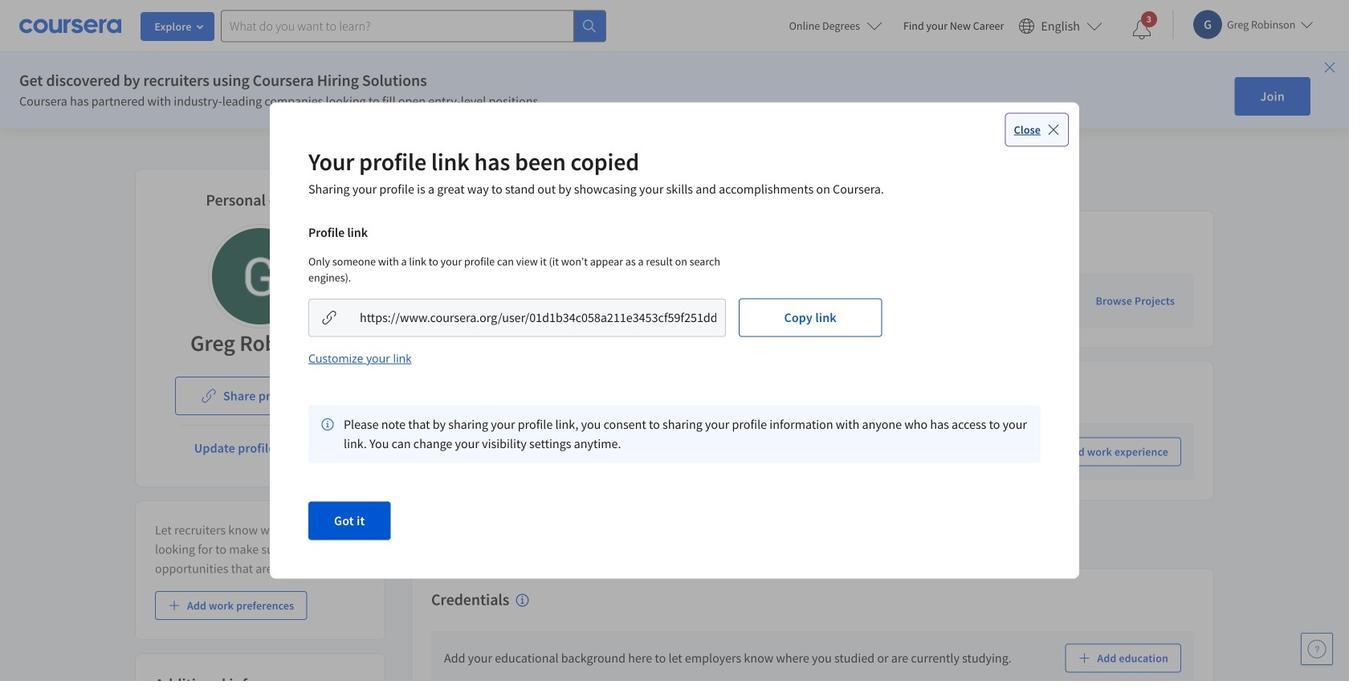 Task type: vqa. For each thing, say whether or not it's contained in the screenshot.
The Excel in the Create an Excel spreadsheet and learn how to maneuver around the spreadsheet for data entry.
no



Task type: describe. For each thing, give the bounding box(es) containing it.
information about credentials section image
[[516, 594, 529, 607]]

Profile link text field
[[350, 298, 726, 337]]

coursera image
[[19, 13, 121, 39]]

help center image
[[1307, 639, 1327, 659]]



Task type: locate. For each thing, give the bounding box(es) containing it.
None search field
[[221, 10, 606, 42]]

dialog
[[270, 102, 1079, 579]]

edit personal details. image
[[360, 181, 373, 194]]

profile photo image
[[212, 228, 308, 324]]



